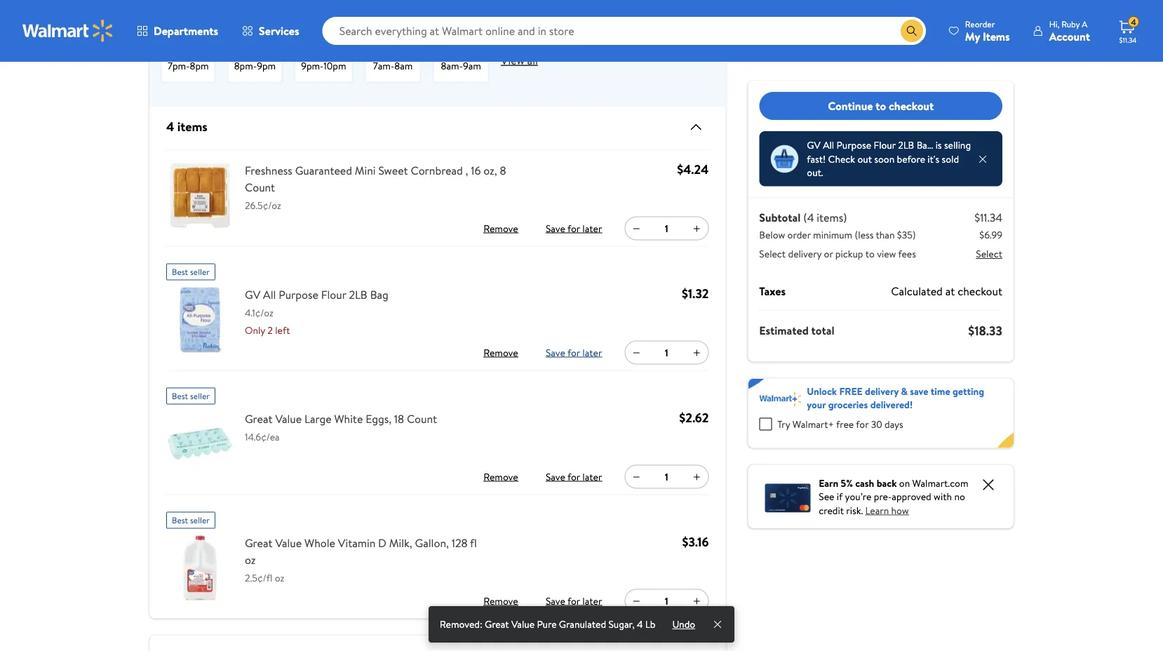Task type: vqa. For each thing, say whether or not it's contained in the screenshot.
2103
no



Task type: describe. For each thing, give the bounding box(es) containing it.
view
[[501, 52, 525, 68]]

below order minimum (less than $35)
[[759, 228, 916, 241]]

flour for bag
[[321, 287, 346, 302]]

fast!
[[807, 152, 826, 166]]

count inside great value large white eggs, 18 count 14.6¢/ea
[[407, 411, 437, 426]]

great for $2.62
[[245, 411, 273, 426]]

total
[[812, 323, 835, 338]]

subtotal
[[759, 209, 801, 225]]

2lb for ba...
[[898, 138, 915, 152]]

reorder
[[965, 18, 995, 30]]

$2.62
[[680, 409, 709, 427]]

order
[[788, 228, 811, 241]]

save for $3.16
[[546, 594, 565, 608]]

milk,
[[389, 535, 412, 551]]

4 items
[[166, 118, 208, 135]]

1 save for later from the top
[[546, 221, 602, 235]]

0 vertical spatial delivery
[[788, 247, 822, 261]]

save for later for $3.16
[[546, 594, 602, 608]]

austin
[[223, 7, 254, 22]]

unlock free delivery & save time getting your groceries delivered!
[[807, 384, 985, 412]]

increase quantity gv all purpose flour 2lb bag, current quantity 1 image
[[691, 347, 703, 358]]

hi, ruby a account
[[1050, 18, 1090, 44]]

$4.24
[[677, 161, 709, 178]]

14.6¢/ea
[[245, 430, 280, 444]]

free
[[840, 384, 863, 398]]

hi,
[[1050, 18, 1060, 30]]

4 for 4
[[1131, 16, 1137, 28]]

delivery inside unlock free delivery & save time getting your groceries delivered!
[[865, 384, 899, 398]]

sold
[[942, 152, 959, 166]]

d
[[378, 535, 387, 551]]

increase quantity great value whole vitamin d milk, gallon, 128 fl oz, current quantity 1 image
[[691, 595, 703, 607]]

or
[[824, 247, 833, 261]]

$35)
[[897, 228, 916, 241]]

hide all items image
[[682, 118, 705, 135]]

1 horizontal spatial oz
[[275, 571, 284, 585]]

best seller alert for $2.62
[[166, 382, 215, 405]]

white
[[334, 411, 363, 426]]

selling
[[944, 138, 971, 152]]

walmart plus image
[[759, 392, 802, 406]]

value for $2.62
[[275, 411, 302, 426]]

at
[[946, 283, 955, 299]]

pickup
[[836, 247, 863, 261]]

4.1¢/oz
[[245, 306, 274, 320]]

1 remove from the top
[[484, 221, 518, 235]]

increase quantity freshness guaranteed mini sweet cornbread , 16 oz, 8 count, current quantity 1 image
[[691, 223, 703, 234]]

1 1 from the top
[[665, 222, 669, 235]]

best seller for $3.16
[[172, 514, 210, 526]]

getting
[[953, 384, 985, 398]]

granulated
[[559, 618, 606, 631]]

$1.32
[[682, 285, 709, 302]]

cash
[[856, 476, 875, 490]]

than
[[876, 228, 895, 241]]

it's
[[928, 152, 940, 166]]

cornbread
[[411, 162, 463, 178]]

services button
[[230, 14, 311, 48]]

dismiss capital one banner image
[[980, 476, 997, 493]]

today 7pm-8pm
[[168, 44, 209, 73]]

learn how link
[[866, 503, 909, 517]]

removed:
[[440, 618, 483, 631]]

gv for bag
[[245, 287, 261, 302]]

(less
[[855, 228, 874, 241]]

count inside freshness guaranteed mini sweet cornbread , 16 oz, 8 count 26.5¢/oz
[[245, 179, 275, 195]]

see if you're pre-approved with no credit risk.
[[819, 490, 965, 517]]

austin supercenter
[[223, 7, 317, 22]]

8pm
[[190, 59, 209, 73]]

4 for 4 items
[[166, 118, 174, 135]]

1 save for later button from the top
[[543, 217, 605, 240]]

gv all purpose flour 2lb bag 4.1¢/oz only 2  left
[[245, 287, 389, 337]]

remove for $2.62
[[484, 470, 518, 483]]

estimated
[[759, 323, 809, 338]]

1 save from the top
[[546, 221, 565, 235]]

no
[[955, 490, 965, 503]]

tomorrow for 8am
[[372, 44, 414, 58]]

close image
[[712, 619, 724, 630]]

calculated at checkout
[[891, 283, 1003, 299]]

1 for $1.32
[[665, 346, 669, 359]]

fl
[[470, 535, 477, 551]]

today 9pm-10pm
[[301, 44, 346, 73]]

only
[[245, 323, 265, 337]]

removed: great value pure granulated sugar, 4 lb
[[440, 618, 656, 631]]

9pm-
[[301, 59, 324, 73]]

best seller alert for $3.16
[[166, 506, 215, 529]]

pre-
[[874, 490, 892, 503]]

later for $3.16
[[583, 594, 602, 608]]

all for bag
[[263, 287, 276, 302]]

8am-
[[441, 59, 463, 73]]

8
[[500, 162, 506, 178]]

1 horizontal spatial $11.34
[[1120, 35, 1137, 45]]

1 vertical spatial to
[[866, 247, 875, 261]]

banner containing unlock free delivery & save time getting your groceries delivered!
[[748, 379, 1014, 448]]

groceries
[[828, 398, 868, 412]]

flour for ba...
[[874, 138, 896, 152]]

1 for $3.16
[[665, 594, 669, 608]]

oz,
[[484, 162, 497, 178]]

$6.99
[[980, 228, 1003, 241]]

26.5¢/oz
[[245, 199, 281, 212]]

risk.
[[847, 503, 863, 517]]

seller for $2.62
[[190, 390, 210, 402]]

gv all purpose flour 2lb bag, with add-on services, 4.1¢/oz, 1 in cart only 2  left image
[[166, 286, 234, 353]]

services
[[259, 23, 299, 39]]

2.5¢/fl
[[245, 571, 272, 585]]

great for $3.16
[[245, 535, 273, 551]]

0 horizontal spatial $11.34
[[975, 209, 1003, 225]]

save for later for $2.62
[[546, 470, 602, 483]]

gallon,
[[415, 535, 449, 551]]

8am
[[395, 59, 413, 73]]

items
[[177, 118, 208, 135]]

1 for $2.62
[[665, 470, 669, 484]]

items
[[983, 28, 1010, 44]]

1 horizontal spatial 4
[[637, 618, 643, 631]]

a
[[1082, 18, 1088, 30]]

tomorrow 7am-8am
[[372, 44, 414, 73]]

0 vertical spatial oz
[[245, 552, 256, 567]]

save for later button for $2.62
[[543, 466, 605, 488]]

purpose for ba...
[[837, 138, 872, 152]]

view
[[877, 247, 896, 261]]

best seller for $1.32
[[172, 266, 210, 278]]

walmart.com
[[913, 476, 969, 490]]

select for select delivery or pickup to view fees
[[759, 247, 786, 261]]

2 vertical spatial great
[[485, 618, 509, 631]]

remove for $3.16
[[484, 594, 518, 608]]

continue to checkout
[[828, 98, 934, 114]]

undo button
[[667, 606, 701, 643]]

remove button for $2.62
[[479, 466, 523, 488]]

freshness guaranteed mini sweet cornbread , 16 oz, 8 count 26.5¢/oz
[[245, 162, 506, 212]]

sweet
[[378, 162, 408, 178]]

increase quantity great value large white eggs, 18 count, current quantity 1 image
[[691, 471, 703, 482]]

9pm
[[257, 59, 276, 73]]

8pm-
[[234, 59, 257, 73]]

out
[[858, 152, 872, 166]]

bag
[[370, 287, 389, 302]]

great value whole vitamin d milk, gallon, 128 fl oz link
[[245, 534, 486, 568]]

to inside button
[[876, 98, 886, 114]]

gv all purpose flour 2lb ba... is selling fast! check out soon before it's sold out.
[[807, 138, 971, 179]]



Task type: locate. For each thing, give the bounding box(es) containing it.
1 vertical spatial purpose
[[279, 287, 318, 302]]

0 horizontal spatial purpose
[[279, 287, 318, 302]]

select for "select" button
[[976, 247, 1003, 261]]

gv inside gv all purpose flour 2lb ba... is selling fast! check out soon before it's sold out.
[[807, 138, 821, 152]]

checkout inside continue to checkout button
[[889, 98, 934, 114]]

departments button
[[125, 14, 230, 48]]

0 horizontal spatial gv
[[245, 287, 261, 302]]

gv all purpose flour 2lb bag link
[[245, 286, 394, 303]]

value inside great value whole vitamin d milk, gallon, 128 fl oz 2.5¢/fl oz
[[275, 535, 302, 551]]

unlock
[[807, 384, 837, 398]]

all
[[823, 138, 834, 152], [263, 287, 276, 302]]

today
[[176, 44, 201, 58], [243, 44, 267, 58], [311, 44, 336, 58]]

Try Walmart+ free for 30 days checkbox
[[759, 418, 772, 431]]

sugar,
[[609, 618, 635, 631]]

0 vertical spatial flour
[[874, 138, 896, 152]]

2 seller from the top
[[190, 390, 210, 402]]

all inside gv all purpose flour 2lb bag 4.1¢/oz only 2  left
[[263, 287, 276, 302]]

free
[[837, 417, 854, 431]]

flour inside gv all purpose flour 2lb bag 4.1¢/oz only 2  left
[[321, 287, 346, 302]]

all inside gv all purpose flour 2lb ba... is selling fast! check out soon before it's sold out.
[[823, 138, 834, 152]]

3 save for later from the top
[[546, 470, 602, 483]]

$18.33
[[969, 322, 1003, 339]]

all for ba...
[[823, 138, 834, 152]]

1 best seller alert from the top
[[166, 258, 215, 280]]

ruby
[[1062, 18, 1080, 30]]

2lb inside gv all purpose flour 2lb ba... is selling fast! check out soon before it's sold out.
[[898, 138, 915, 152]]

2 save from the top
[[546, 346, 565, 359]]

2 vertical spatial value
[[512, 618, 535, 631]]

for for $3.16
[[568, 594, 580, 608]]

oz right 2.5¢/fl
[[275, 571, 284, 585]]

1 later from the top
[[583, 221, 602, 235]]

time
[[931, 384, 951, 398]]

save
[[910, 384, 929, 398]]

if
[[837, 490, 843, 503]]

0 horizontal spatial select
[[759, 247, 786, 261]]

1 horizontal spatial today
[[243, 44, 267, 58]]

0 vertical spatial purpose
[[837, 138, 872, 152]]

save for later left decrease quantity gv all purpose flour 2lb bag, current quantity 1 icon
[[546, 346, 602, 359]]

austin supercenter button
[[223, 3, 317, 26]]

3 1 from the top
[[665, 470, 669, 484]]

2 best seller alert from the top
[[166, 382, 215, 405]]

0 horizontal spatial all
[[263, 287, 276, 302]]

decrease quantity great value whole vitamin d milk, gallon, 128 fl oz, current quantity 1 image
[[631, 595, 642, 607]]

flour inside gv all purpose flour 2lb ba... is selling fast! check out soon before it's sold out.
[[874, 138, 896, 152]]

save for later button left decrease quantity great value large white eggs, 18 count, current quantity 1 image at the right
[[543, 466, 605, 488]]

tomorrow up 8am-
[[440, 44, 483, 58]]

all up out.
[[823, 138, 834, 152]]

flour
[[874, 138, 896, 152], [321, 287, 346, 302]]

4 later from the top
[[583, 594, 602, 608]]

oz
[[245, 552, 256, 567], [275, 571, 284, 585]]

you're
[[845, 490, 872, 503]]

on
[[899, 476, 910, 490]]

for up granulated
[[568, 594, 580, 608]]

best
[[172, 266, 188, 278], [172, 390, 188, 402], [172, 514, 188, 526]]

for
[[568, 221, 580, 235], [568, 346, 580, 359], [856, 417, 869, 431], [568, 470, 580, 483], [568, 594, 580, 608]]

2 remove button from the top
[[479, 341, 523, 364]]

approved
[[892, 490, 932, 503]]

left
[[275, 323, 290, 337]]

check
[[828, 152, 855, 166]]

7pm-
[[168, 59, 190, 73]]

tomorrow up 7am-
[[372, 44, 414, 58]]

minimum
[[813, 228, 853, 241]]

best seller for $2.62
[[172, 390, 210, 402]]

great up 2.5¢/fl
[[245, 535, 273, 551]]

1 remove button from the top
[[479, 217, 523, 240]]

for for $1.32
[[568, 346, 580, 359]]

1 horizontal spatial all
[[823, 138, 834, 152]]

later for $2.62
[[583, 470, 602, 483]]

great right removed:
[[485, 618, 509, 631]]

4 remove button from the top
[[479, 590, 523, 612]]

today 8pm-9pm
[[234, 44, 276, 73]]

$3.16
[[682, 533, 709, 551]]

2 best from the top
[[172, 390, 188, 402]]

2 today from the left
[[243, 44, 267, 58]]

value left whole
[[275, 535, 302, 551]]

value inside great value large white eggs, 18 count 14.6¢/ea
[[275, 411, 302, 426]]

flour left bag
[[321, 287, 346, 302]]

1 vertical spatial oz
[[275, 571, 284, 585]]

save for $1.32
[[546, 346, 565, 359]]

1 horizontal spatial to
[[876, 98, 886, 114]]

seller up 'great value whole vitamin d milk, gallon, 128 fl oz, with add-on services, 2.5¢/fl oz, 1 in cart' image
[[190, 514, 210, 526]]

best up "gv all purpose flour 2lb bag, with add-on services, 4.1¢/oz, 1 in cart only 2  left" image at the left of page
[[172, 266, 188, 278]]

0 vertical spatial gv
[[807, 138, 821, 152]]

remove
[[484, 221, 518, 235], [484, 346, 518, 359], [484, 470, 518, 483], [484, 594, 518, 608]]

1 vertical spatial best seller alert
[[166, 382, 215, 405]]

1 today from the left
[[176, 44, 201, 58]]

2lb for bag
[[349, 287, 368, 302]]

today for 9pm
[[243, 44, 267, 58]]

taxes
[[759, 283, 786, 299]]

purpose left "soon"
[[837, 138, 872, 152]]

large
[[305, 411, 332, 426]]

oz up 2.5¢/fl
[[245, 552, 256, 567]]

later left the decrease quantity freshness guaranteed mini sweet cornbread , 16 oz, 8 count, current quantity 1 icon
[[583, 221, 602, 235]]

0 vertical spatial 4
[[1131, 16, 1137, 28]]

soon
[[875, 152, 895, 166]]

1 horizontal spatial tomorrow
[[440, 44, 483, 58]]

value left pure
[[512, 618, 535, 631]]

select down the $6.99
[[976, 247, 1003, 261]]

walmart image
[[22, 20, 114, 42]]

1 vertical spatial great
[[245, 535, 273, 551]]

decrease quantity great value large white eggs, 18 count, current quantity 1 image
[[631, 471, 642, 482]]

1 right decrease quantity gv all purpose flour 2lb bag, current quantity 1 icon
[[665, 346, 669, 359]]

2lb
[[898, 138, 915, 152], [349, 287, 368, 302]]

best up 'great value whole vitamin d milk, gallon, 128 fl oz, with add-on services, 2.5¢/fl oz, 1 in cart' image
[[172, 514, 188, 526]]

1 best from the top
[[172, 266, 188, 278]]

3 best seller from the top
[[172, 514, 210, 526]]

save for later button up granulated
[[543, 590, 605, 612]]

save for $2.62
[[546, 470, 565, 483]]

1 vertical spatial checkout
[[958, 283, 1003, 299]]

&
[[901, 384, 908, 398]]

best seller alert
[[166, 258, 215, 280], [166, 382, 215, 405], [166, 506, 215, 529]]

for left 30 at the bottom right of the page
[[856, 417, 869, 431]]

1 vertical spatial best
[[172, 390, 188, 402]]

delivery left &
[[865, 384, 899, 398]]

1 vertical spatial flour
[[321, 287, 346, 302]]

search icon image
[[907, 25, 918, 36]]

freshness
[[245, 162, 293, 178]]

less than x qty image
[[771, 145, 799, 173]]

learn how
[[866, 503, 909, 517]]

for inside banner
[[856, 417, 869, 431]]

3 later from the top
[[583, 470, 602, 483]]

2 horizontal spatial 4
[[1131, 16, 1137, 28]]

decrease quantity gv all purpose flour 2lb bag, current quantity 1 image
[[631, 347, 642, 358]]

value left large
[[275, 411, 302, 426]]

gv for ba...
[[807, 138, 821, 152]]

purpose
[[837, 138, 872, 152], [279, 287, 318, 302]]

1 vertical spatial seller
[[190, 390, 210, 402]]

vitamin
[[338, 535, 376, 551]]

0 horizontal spatial 4
[[166, 118, 174, 135]]

1 select from the left
[[759, 247, 786, 261]]

all
[[527, 52, 538, 68]]

1 right the decrease quantity freshness guaranteed mini sweet cornbread , 16 oz, 8 count, current quantity 1 icon
[[665, 222, 669, 235]]

1 best seller from the top
[[172, 266, 210, 278]]

today up 10pm
[[311, 44, 336, 58]]

1 horizontal spatial 2lb
[[898, 138, 915, 152]]

best seller alert up great value large white eggs, 18 count, with add-on services, 14.6¢/ea, 1 in cart image
[[166, 382, 215, 405]]

2 select from the left
[[976, 247, 1003, 261]]

delivery
[[788, 247, 822, 261], [865, 384, 899, 398]]

save for later button left decrease quantity gv all purpose flour 2lb bag, current quantity 1 icon
[[543, 341, 605, 364]]

4 save for later from the top
[[546, 594, 602, 608]]

0 horizontal spatial delivery
[[788, 247, 822, 261]]

remove button for $3.16
[[479, 590, 523, 612]]

1 left increase quantity great value whole vitamin d milk, gallon, 128 fl oz, current quantity 1 icon
[[665, 594, 669, 608]]

4 save for later button from the top
[[543, 590, 605, 612]]

0 horizontal spatial tomorrow
[[372, 44, 414, 58]]

0 horizontal spatial oz
[[245, 552, 256, 567]]

gv inside gv all purpose flour 2lb bag 4.1¢/oz only 2  left
[[245, 287, 261, 302]]

earn 5% cash back on walmart.com
[[819, 476, 969, 490]]

4 save from the top
[[546, 594, 565, 608]]

checkout right at
[[958, 283, 1003, 299]]

1 vertical spatial delivery
[[865, 384, 899, 398]]

count right the 18
[[407, 411, 437, 426]]

0 vertical spatial 2lb
[[898, 138, 915, 152]]

0 vertical spatial great
[[245, 411, 273, 426]]

4 right a
[[1131, 16, 1137, 28]]

purpose for bag
[[279, 287, 318, 302]]

1 horizontal spatial delivery
[[865, 384, 899, 398]]

great inside great value whole vitamin d milk, gallon, 128 fl oz 2.5¢/fl oz
[[245, 535, 273, 551]]

1 vertical spatial best seller
[[172, 390, 210, 402]]

0 vertical spatial count
[[245, 179, 275, 195]]

out.
[[807, 166, 824, 179]]

2 best seller from the top
[[172, 390, 210, 402]]

best seller alert up 'great value whole vitamin d milk, gallon, 128 fl oz, with add-on services, 2.5¢/fl oz, 1 in cart' image
[[166, 506, 215, 529]]

checkout up ba...
[[889, 98, 934, 114]]

save for later button left the decrease quantity freshness guaranteed mini sweet cornbread , 16 oz, 8 count, current quantity 1 icon
[[543, 217, 605, 240]]

1 vertical spatial gv
[[245, 287, 261, 302]]

remove for $1.32
[[484, 346, 518, 359]]

to left view
[[866, 247, 875, 261]]

3 best from the top
[[172, 514, 188, 526]]

2 vertical spatial best seller
[[172, 514, 210, 526]]

great value large white eggs, 18 count link
[[245, 410, 438, 427]]

0 horizontal spatial checkout
[[889, 98, 934, 114]]

great value whole vitamin d milk, gallon, 128 fl oz, with add-on services, 2.5¢/fl oz, 1 in cart image
[[166, 534, 234, 602]]

3 best seller alert from the top
[[166, 506, 215, 529]]

2lb inside gv all purpose flour 2lb bag 4.1¢/oz only 2  left
[[349, 287, 368, 302]]

1 left 'increase quantity great value large white eggs, 18 count, current quantity 1' icon
[[665, 470, 669, 484]]

best for $3.16
[[172, 514, 188, 526]]

flour right the out
[[874, 138, 896, 152]]

1 tomorrow from the left
[[372, 44, 414, 58]]

1 vertical spatial $11.34
[[975, 209, 1003, 225]]

2 save for later from the top
[[546, 346, 602, 359]]

later left decrease quantity great value large white eggs, 18 count, current quantity 1 image at the right
[[583, 470, 602, 483]]

see
[[819, 490, 835, 503]]

purpose inside gv all purpose flour 2lb bag 4.1¢/oz only 2  left
[[279, 287, 318, 302]]

best up great value large white eggs, 18 count, with add-on services, 14.6¢/ea, 1 in cart image
[[172, 390, 188, 402]]

seller up great value large white eggs, 18 count, with add-on services, 14.6¢/ea, 1 in cart image
[[190, 390, 210, 402]]

freshness guaranteed mini sweet cornbread , 16 oz, 8 count, with add-on services, 26.5¢/oz, 1 in cart image
[[166, 162, 234, 229]]

0 vertical spatial $11.34
[[1120, 35, 1137, 45]]

1 vertical spatial count
[[407, 411, 437, 426]]

count
[[245, 179, 275, 195], [407, 411, 437, 426]]

checkout for calculated at checkout
[[958, 283, 1003, 299]]

seller for $3.16
[[190, 514, 210, 526]]

all up 4.1¢/oz at the left top
[[263, 287, 276, 302]]

gv up out.
[[807, 138, 821, 152]]

0 horizontal spatial to
[[866, 247, 875, 261]]

save for later left decrease quantity great value large white eggs, 18 count, current quantity 1 image at the right
[[546, 470, 602, 483]]

4 left lb
[[637, 618, 643, 631]]

1 horizontal spatial flour
[[874, 138, 896, 152]]

view all
[[501, 52, 538, 68]]

today inside today 8pm-9pm
[[243, 44, 267, 58]]

1 horizontal spatial purpose
[[837, 138, 872, 152]]

2 remove from the top
[[484, 346, 518, 359]]

select down below
[[759, 247, 786, 261]]

2 tomorrow from the left
[[440, 44, 483, 58]]

best seller up great value large white eggs, 18 count, with add-on services, 14.6¢/ea, 1 in cart image
[[172, 390, 210, 402]]

purpose inside gv all purpose flour 2lb ba... is selling fast! check out soon before it's sold out.
[[837, 138, 872, 152]]

best for $1.32
[[172, 266, 188, 278]]

7am-
[[373, 59, 395, 73]]

checkout for continue to checkout
[[889, 98, 934, 114]]

remove button for $1.32
[[479, 341, 523, 364]]

your
[[807, 398, 826, 412]]

for for $2.62
[[568, 470, 580, 483]]

later up granulated
[[583, 594, 602, 608]]

with
[[934, 490, 952, 503]]

1 vertical spatial all
[[263, 287, 276, 302]]

select button
[[976, 247, 1003, 261]]

best seller up "gv all purpose flour 2lb bag, with add-on services, 4.1¢/oz, 1 in cart only 2  left" image at the left of page
[[172, 266, 210, 278]]

30
[[871, 417, 883, 431]]

3 save from the top
[[546, 470, 565, 483]]

0 vertical spatial best
[[172, 266, 188, 278]]

2 vertical spatial best
[[172, 514, 188, 526]]

later for $1.32
[[583, 346, 602, 359]]

3 seller from the top
[[190, 514, 210, 526]]

great inside great value large white eggs, 18 count 14.6¢/ea
[[245, 411, 273, 426]]

4 remove from the top
[[484, 594, 518, 608]]

capital one credit card image
[[765, 481, 811, 512]]

3 save for later button from the top
[[543, 466, 605, 488]]

1 vertical spatial 2lb
[[349, 287, 368, 302]]

2 vertical spatial best seller alert
[[166, 506, 215, 529]]

3 remove from the top
[[484, 470, 518, 483]]

purpose up 'left'
[[279, 287, 318, 302]]

banner
[[748, 379, 1014, 448]]

great up 14.6¢/ea
[[245, 411, 273, 426]]

great value large white eggs, 18 count, with add-on services, 14.6¢/ea, 1 in cart image
[[166, 410, 234, 478]]

Search search field
[[323, 17, 926, 45]]

5%
[[841, 476, 853, 490]]

0 vertical spatial checkout
[[889, 98, 934, 114]]

128
[[452, 535, 468, 551]]

to
[[876, 98, 886, 114], [866, 247, 875, 261]]

delivery down order
[[788, 247, 822, 261]]

today inside today 9pm-10pm
[[311, 44, 336, 58]]

$11.34 up the $6.99
[[975, 209, 1003, 225]]

today for 8pm
[[176, 44, 201, 58]]

value for $3.16
[[275, 535, 302, 551]]

save for later for $1.32
[[546, 346, 602, 359]]

save for later button for $3.16
[[543, 590, 605, 612]]

today up 8pm- at the top of page
[[243, 44, 267, 58]]

to right continue
[[876, 98, 886, 114]]

1 horizontal spatial gv
[[807, 138, 821, 152]]

seller up "gv all purpose flour 2lb bag, with add-on services, 4.1¢/oz, 1 in cart only 2  left" image at the left of page
[[190, 266, 210, 278]]

4 1 from the top
[[665, 594, 669, 608]]

$11.34 right account
[[1120, 35, 1137, 45]]

credit
[[819, 503, 844, 517]]

3 remove button from the top
[[479, 466, 523, 488]]

departments
[[154, 23, 218, 39]]

0 horizontal spatial 2lb
[[349, 287, 368, 302]]

how
[[892, 503, 909, 517]]

eggs,
[[366, 411, 392, 426]]

0 vertical spatial best seller
[[172, 266, 210, 278]]

estimated total
[[759, 323, 835, 338]]

best for $2.62
[[172, 390, 188, 402]]

guaranteed
[[295, 162, 352, 178]]

0 vertical spatial to
[[876, 98, 886, 114]]

0 vertical spatial best seller alert
[[166, 258, 215, 280]]

2 vertical spatial seller
[[190, 514, 210, 526]]

18
[[394, 411, 404, 426]]

undo
[[673, 617, 696, 631]]

count up 26.5¢/oz
[[245, 179, 275, 195]]

view all button
[[501, 52, 538, 68]]

2 save for later button from the top
[[543, 341, 605, 364]]

10pm
[[324, 59, 346, 73]]

try walmart+ free for 30 days
[[778, 417, 904, 431]]

best seller alert for $1.32
[[166, 258, 215, 280]]

today inside today 7pm-8pm
[[176, 44, 201, 58]]

below
[[759, 228, 785, 241]]

save for later button for $1.32
[[543, 341, 605, 364]]

best seller alert up "gv all purpose flour 2lb bag, with add-on services, 4.1¢/oz, 1 in cart only 2  left" image at the left of page
[[166, 258, 215, 280]]

0 vertical spatial value
[[275, 411, 302, 426]]

tomorrow for 9am
[[440, 44, 483, 58]]

1 horizontal spatial count
[[407, 411, 437, 426]]

decrease quantity freshness guaranteed mini sweet cornbread , 16 oz, 8 count, current quantity 1 image
[[631, 223, 642, 234]]

for left decrease quantity gv all purpose flour 2lb bag, current quantity 1 icon
[[568, 346, 580, 359]]

1 vertical spatial 4
[[166, 118, 174, 135]]

for left decrease quantity great value large white eggs, 18 count, current quantity 1 image at the right
[[568, 470, 580, 483]]

seller for $1.32
[[190, 266, 210, 278]]

2 1 from the top
[[665, 346, 669, 359]]

gv up 4.1¢/oz at the left top
[[245, 287, 261, 302]]

later left decrease quantity gv all purpose flour 2lb bag, current quantity 1 icon
[[583, 346, 602, 359]]

1 vertical spatial value
[[275, 535, 302, 551]]

save for later left the decrease quantity freshness guaranteed mini sweet cornbread , 16 oz, 8 count, current quantity 1 icon
[[546, 221, 602, 235]]

2lb left bag
[[349, 287, 368, 302]]

before
[[897, 152, 926, 166]]

1 horizontal spatial select
[[976, 247, 1003, 261]]

2 later from the top
[[583, 346, 602, 359]]

0 horizontal spatial flour
[[321, 287, 346, 302]]

days
[[885, 417, 904, 431]]

today for 10pm
[[311, 44, 336, 58]]

remove button
[[479, 217, 523, 240], [479, 341, 523, 364], [479, 466, 523, 488], [479, 590, 523, 612]]

ba...
[[917, 138, 933, 152]]

0 vertical spatial seller
[[190, 266, 210, 278]]

1 horizontal spatial checkout
[[958, 283, 1003, 299]]

gv
[[807, 138, 821, 152], [245, 287, 261, 302]]

close nudge image
[[977, 153, 989, 164]]

0 horizontal spatial today
[[176, 44, 201, 58]]

save for later up granulated
[[546, 594, 602, 608]]

today up 7pm-
[[176, 44, 201, 58]]

1 seller from the top
[[190, 266, 210, 278]]

items)
[[817, 209, 847, 225]]

1
[[665, 222, 669, 235], [665, 346, 669, 359], [665, 470, 669, 484], [665, 594, 669, 608]]

0 vertical spatial all
[[823, 138, 834, 152]]

best seller up 'great value whole vitamin d milk, gallon, 128 fl oz, with add-on services, 2.5¢/fl oz, 1 in cart' image
[[172, 514, 210, 526]]

2 vertical spatial 4
[[637, 618, 643, 631]]

4 left items
[[166, 118, 174, 135]]

for left the decrease quantity freshness guaranteed mini sweet cornbread , 16 oz, 8 count, current quantity 1 icon
[[568, 221, 580, 235]]

0 horizontal spatial count
[[245, 179, 275, 195]]

3 today from the left
[[311, 44, 336, 58]]

2 horizontal spatial today
[[311, 44, 336, 58]]

2lb left ba...
[[898, 138, 915, 152]]

Walmart Site-Wide search field
[[323, 17, 926, 45]]

back
[[877, 476, 897, 490]]



